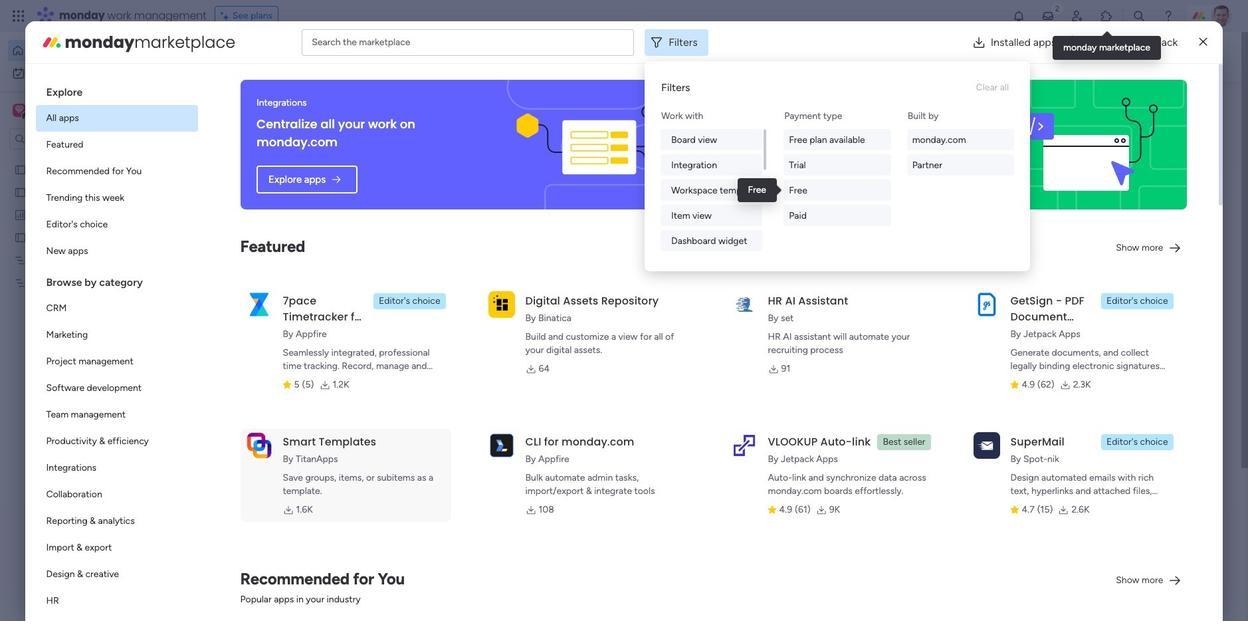 Task type: vqa. For each thing, say whether or not it's contained in the screenshot.
v2 bolt switch icon
yes



Task type: locate. For each thing, give the bounding box(es) containing it.
0 vertical spatial monday marketplace image
[[1101, 9, 1114, 23]]

1 horizontal spatial public dashboard image
[[731, 243, 746, 257]]

1 horizontal spatial component image
[[731, 264, 743, 276]]

1 vertical spatial heading
[[36, 265, 198, 295]]

component image
[[731, 264, 743, 276], [262, 427, 274, 439]]

0 vertical spatial terry turtle image
[[1212, 5, 1233, 27]]

circle o image
[[1009, 176, 1018, 186]]

0 horizontal spatial component image
[[262, 427, 274, 439]]

search everything image
[[1133, 9, 1146, 23]]

0 vertical spatial component image
[[731, 264, 743, 276]]

0 vertical spatial check circle image
[[1009, 125, 1018, 135]]

2 image
[[1052, 1, 1064, 16]]

terry turtle image
[[1212, 5, 1233, 27], [277, 595, 303, 621]]

1 heading from the top
[[36, 74, 198, 105]]

dapulse x slim image
[[1200, 34, 1208, 50], [1169, 96, 1185, 112]]

1 vertical spatial public dashboard image
[[731, 243, 746, 257]]

1 vertical spatial terry turtle image
[[277, 595, 303, 621]]

Search in workspace field
[[28, 131, 111, 147]]

templates image image
[[1001, 268, 1177, 359]]

v2 bolt switch image
[[1104, 50, 1112, 64]]

close recently visited image
[[245, 108, 261, 124]]

1 vertical spatial dapulse x slim image
[[1169, 96, 1185, 112]]

banner logo image
[[515, 80, 688, 209], [999, 80, 1172, 209]]

workspace image
[[15, 103, 24, 118]]

0 horizontal spatial dapulse x slim image
[[1169, 96, 1185, 112]]

1 horizontal spatial dapulse x slim image
[[1200, 34, 1208, 50]]

0 horizontal spatial monday marketplace image
[[41, 32, 62, 53]]

public dashboard image
[[14, 208, 27, 221], [731, 243, 746, 257]]

0 horizontal spatial banner logo image
[[515, 80, 688, 209]]

check circle image
[[1009, 125, 1018, 135], [1009, 142, 1018, 152]]

0 vertical spatial dapulse x slim image
[[1200, 34, 1208, 50]]

add to favorites image
[[686, 243, 700, 256]]

see plans image
[[221, 9, 233, 23]]

2 heading from the top
[[36, 265, 198, 295]]

1 horizontal spatial banner logo image
[[999, 80, 1172, 209]]

0 vertical spatial public dashboard image
[[14, 208, 27, 221]]

1 vertical spatial check circle image
[[1009, 142, 1018, 152]]

public board image
[[14, 163, 27, 176], [14, 186, 27, 198], [14, 231, 27, 243], [262, 243, 277, 257]]

list box
[[36, 74, 198, 621], [0, 155, 170, 473]]

option
[[8, 40, 162, 61], [8, 63, 162, 84], [36, 105, 198, 132], [36, 132, 198, 158], [0, 157, 170, 160], [36, 158, 198, 185], [36, 185, 198, 211], [36, 211, 198, 238], [36, 238, 198, 265], [36, 295, 198, 322], [36, 322, 198, 348], [36, 348, 198, 375], [36, 375, 198, 402], [36, 402, 198, 428], [36, 428, 198, 455], [36, 455, 198, 481], [36, 481, 198, 508], [36, 508, 198, 535], [36, 535, 198, 561], [36, 561, 198, 588], [36, 588, 198, 614]]

quick search results list box
[[245, 124, 958, 463]]

update feed image
[[1042, 9, 1055, 23]]

1 vertical spatial monday marketplace image
[[41, 32, 62, 53]]

monday marketplace image
[[1101, 9, 1114, 23], [41, 32, 62, 53]]

app logo image
[[246, 291, 272, 318], [488, 291, 515, 318], [731, 291, 758, 318], [974, 291, 1000, 318], [246, 432, 272, 459], [488, 432, 515, 459], [731, 432, 758, 459], [974, 432, 1000, 459]]

workspace selection element
[[13, 102, 111, 120]]

heading
[[36, 74, 198, 105], [36, 265, 198, 295]]

notifications image
[[1013, 9, 1026, 23]]

1 vertical spatial component image
[[262, 427, 274, 439]]

1 horizontal spatial terry turtle image
[[1212, 5, 1233, 27]]

0 vertical spatial heading
[[36, 74, 198, 105]]



Task type: describe. For each thing, give the bounding box(es) containing it.
help image
[[1162, 9, 1176, 23]]

1 banner logo image from the left
[[515, 80, 688, 209]]

0 horizontal spatial public dashboard image
[[14, 208, 27, 221]]

0 horizontal spatial terry turtle image
[[277, 595, 303, 621]]

1 horizontal spatial monday marketplace image
[[1101, 9, 1114, 23]]

1 check circle image from the top
[[1009, 125, 1018, 135]]

2 check circle image from the top
[[1009, 142, 1018, 152]]

select product image
[[12, 9, 25, 23]]

2 banner logo image from the left
[[999, 80, 1172, 209]]

getting started element
[[989, 485, 1189, 538]]

v2 user feedback image
[[1000, 49, 1010, 64]]

workspace image
[[13, 103, 26, 118]]

invite members image
[[1071, 9, 1085, 23]]

circle o image
[[1009, 159, 1018, 169]]



